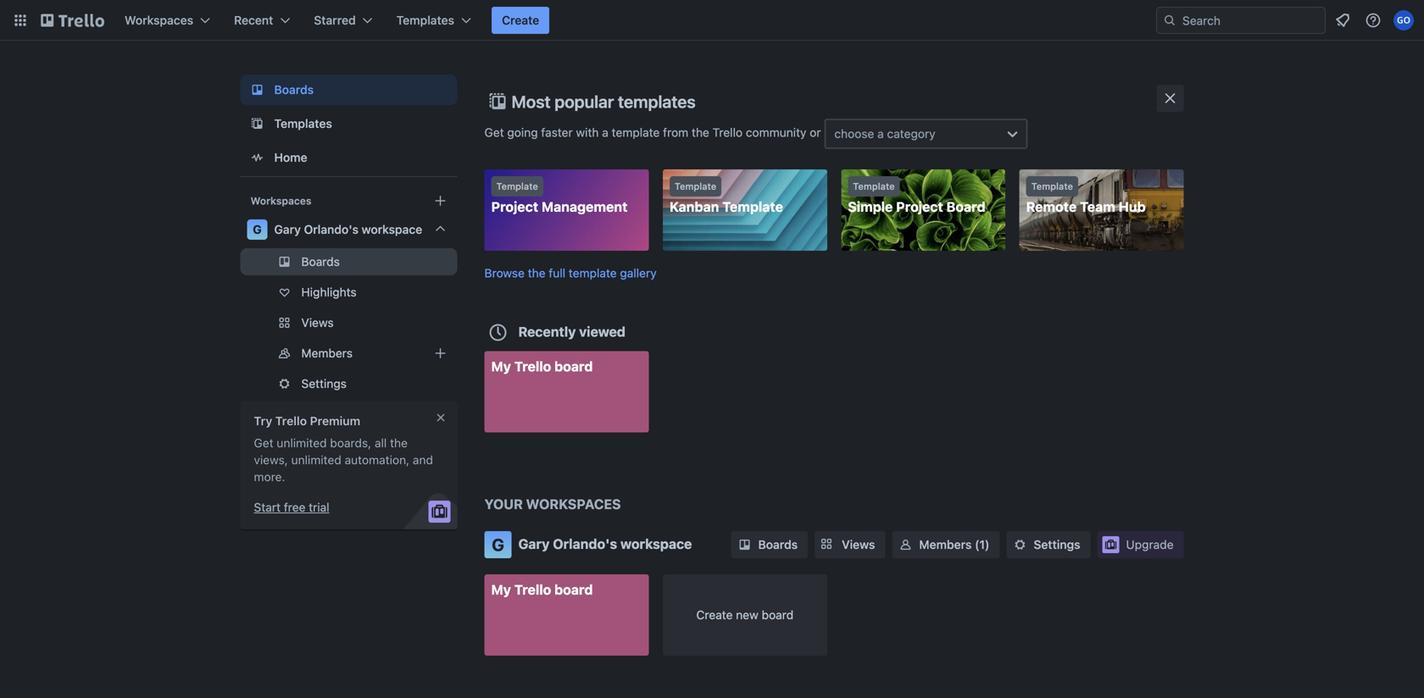Task type: describe. For each thing, give the bounding box(es) containing it.
0 vertical spatial gary
[[274, 223, 301, 237]]

0 horizontal spatial templates
[[274, 117, 332, 131]]

home
[[274, 151, 307, 165]]

full
[[549, 266, 566, 280]]

0 vertical spatial gary orlando's workspace
[[274, 223, 422, 237]]

highlights
[[301, 285, 357, 299]]

2 sm image from the left
[[897, 537, 914, 554]]

get going faster with a template from the trello community or
[[485, 126, 824, 140]]

members for members (1)
[[919, 538, 972, 552]]

gary orlando (garyorlando) image
[[1394, 10, 1414, 31]]

community
[[746, 126, 807, 140]]

popular
[[555, 92, 614, 112]]

simple
[[848, 199, 893, 215]]

2 my trello board from the top
[[491, 582, 593, 598]]

board
[[947, 199, 986, 215]]

1 vertical spatial the
[[528, 266, 546, 280]]

1 vertical spatial workspaces
[[251, 195, 312, 207]]

kanban
[[670, 199, 719, 215]]

0 horizontal spatial g
[[253, 223, 262, 237]]

0 vertical spatial unlimited
[[277, 436, 327, 450]]

browse
[[485, 266, 525, 280]]

gallery
[[620, 266, 657, 280]]

add image
[[430, 343, 451, 364]]

your workspaces
[[485, 496, 621, 513]]

workspaces
[[526, 496, 621, 513]]

search image
[[1163, 14, 1177, 27]]

try trello premium get unlimited boards, all the views, unlimited automation, and more.
[[254, 414, 433, 484]]

2 my trello board link from the top
[[485, 575, 649, 656]]

templates inside popup button
[[397, 13, 455, 27]]

start
[[254, 501, 281, 515]]

1 horizontal spatial orlando's
[[553, 536, 617, 552]]

hub
[[1119, 199, 1146, 215]]

0 vertical spatial get
[[485, 126, 504, 140]]

0 horizontal spatial views
[[301, 316, 334, 330]]

management
[[542, 199, 628, 215]]

workspaces inside "popup button"
[[125, 13, 193, 27]]

members (1)
[[919, 538, 990, 552]]

settings for topmost the 'settings' 'link'
[[301, 377, 347, 391]]

automation,
[[345, 453, 410, 467]]

1 vertical spatial template
[[569, 266, 617, 280]]

1 my trello board link from the top
[[485, 351, 649, 433]]

template remote team hub
[[1027, 181, 1146, 215]]

recently
[[519, 324, 576, 340]]

or
[[810, 126, 821, 140]]

templates button
[[386, 7, 482, 34]]

1 horizontal spatial a
[[878, 127, 884, 141]]

2 vertical spatial board
[[762, 608, 794, 622]]

free
[[284, 501, 306, 515]]

1 vertical spatial workspace
[[621, 536, 692, 552]]

highlights link
[[240, 279, 457, 306]]

try
[[254, 414, 272, 428]]

template board image
[[247, 114, 268, 134]]

new
[[736, 608, 759, 622]]

browse the full template gallery link
[[485, 266, 657, 280]]

template kanban template
[[670, 181, 783, 215]]

going
[[507, 126, 538, 140]]

viewed
[[579, 324, 626, 340]]

trial
[[309, 501, 330, 515]]

start free trial button
[[254, 499, 330, 516]]

from
[[663, 126, 689, 140]]

template for project
[[496, 181, 538, 192]]

most
[[512, 92, 551, 112]]

1 my trello board from the top
[[491, 359, 593, 375]]

boards link for highlights
[[240, 248, 457, 276]]

boards for templates
[[274, 83, 314, 97]]

premium
[[310, 414, 361, 428]]

open information menu image
[[1365, 12, 1382, 29]]

create new board
[[697, 608, 794, 622]]

trello inside try trello premium get unlimited boards, all the views, unlimited automation, and more.
[[275, 414, 307, 428]]

upgrade
[[1127, 538, 1174, 552]]

2 vertical spatial boards link
[[731, 532, 808, 559]]

templates link
[[240, 109, 457, 139]]

1 horizontal spatial g
[[492, 535, 504, 555]]



Task type: vqa. For each thing, say whether or not it's contained in the screenshot.
Click to unstar this board. It will be removed from your starred list. icon to the left
no



Task type: locate. For each thing, give the bounding box(es) containing it.
g
[[253, 223, 262, 237], [492, 535, 504, 555]]

choose
[[835, 127, 875, 141]]

primary element
[[0, 0, 1425, 41]]

boards link
[[240, 75, 457, 105], [240, 248, 457, 276], [731, 532, 808, 559]]

members for members
[[301, 346, 353, 360]]

sm image left members (1)
[[897, 537, 914, 554]]

get up views,
[[254, 436, 274, 450]]

choose a category
[[835, 127, 936, 141]]

1 vertical spatial get
[[254, 436, 274, 450]]

1 vertical spatial templates
[[274, 117, 332, 131]]

0 horizontal spatial members
[[301, 346, 353, 360]]

unlimited
[[277, 436, 327, 450], [291, 453, 342, 467]]

views link
[[240, 310, 457, 337], [815, 532, 886, 559]]

recent button
[[224, 7, 300, 34]]

1 horizontal spatial templates
[[397, 13, 455, 27]]

members down highlights
[[301, 346, 353, 360]]

board for first my trello board link from the bottom of the page
[[555, 582, 593, 598]]

orlando's up highlights
[[304, 223, 359, 237]]

0 horizontal spatial create
[[502, 13, 539, 27]]

project inside template simple project board
[[896, 199, 944, 215]]

browse the full template gallery
[[485, 266, 657, 280]]

0 vertical spatial my trello board
[[491, 359, 593, 375]]

1 vertical spatial settings
[[1034, 538, 1081, 552]]

1 project from the left
[[491, 199, 539, 215]]

template simple project board
[[848, 181, 986, 215]]

1 vertical spatial views
[[842, 538, 875, 552]]

0 vertical spatial boards link
[[240, 75, 457, 105]]

1 vertical spatial boards link
[[240, 248, 457, 276]]

0 vertical spatial g
[[253, 223, 262, 237]]

1 my from the top
[[491, 359, 511, 375]]

get left going
[[485, 126, 504, 140]]

gary orlando's workspace
[[274, 223, 422, 237], [519, 536, 692, 552]]

(1)
[[975, 538, 990, 552]]

2 vertical spatial boards
[[759, 538, 798, 552]]

and
[[413, 453, 433, 467]]

create a workspace image
[[430, 191, 451, 211]]

0 vertical spatial views link
[[240, 310, 457, 337]]

template inside template project management
[[496, 181, 538, 192]]

1 vertical spatial g
[[492, 535, 504, 555]]

0 horizontal spatial workspace
[[362, 223, 422, 237]]

2 project from the left
[[896, 199, 944, 215]]

0 vertical spatial members
[[301, 346, 353, 360]]

the
[[692, 126, 710, 140], [528, 266, 546, 280], [390, 436, 408, 450]]

templates
[[397, 13, 455, 27], [274, 117, 332, 131]]

boards link up highlights link
[[240, 248, 457, 276]]

1 vertical spatial my
[[491, 582, 511, 598]]

1 horizontal spatial workspace
[[621, 536, 692, 552]]

category
[[887, 127, 936, 141]]

recent
[[234, 13, 273, 27]]

0 horizontal spatial a
[[602, 126, 609, 140]]

template right kanban
[[723, 199, 783, 215]]

create button
[[492, 7, 550, 34]]

workspaces
[[125, 13, 193, 27], [251, 195, 312, 207]]

boards right board icon
[[274, 83, 314, 97]]

1 horizontal spatial views
[[842, 538, 875, 552]]

1 vertical spatial gary orlando's workspace
[[519, 536, 692, 552]]

a right choose
[[878, 127, 884, 141]]

workspaces button
[[114, 7, 221, 34]]

0 horizontal spatial gary
[[274, 223, 301, 237]]

2 my from the top
[[491, 582, 511, 598]]

the right "from"
[[692, 126, 710, 140]]

0 horizontal spatial settings
[[301, 377, 347, 391]]

0 vertical spatial orlando's
[[304, 223, 359, 237]]

board
[[555, 359, 593, 375], [555, 582, 593, 598], [762, 608, 794, 622]]

template up kanban
[[675, 181, 717, 192]]

settings link
[[240, 371, 457, 398], [1007, 532, 1091, 559]]

0 vertical spatial workspaces
[[125, 13, 193, 27]]

template
[[496, 181, 538, 192], [675, 181, 717, 192], [853, 181, 895, 192], [1032, 181, 1073, 192], [723, 199, 783, 215]]

a right with at the left top of page
[[602, 126, 609, 140]]

settings
[[301, 377, 347, 391], [1034, 538, 1081, 552]]

views
[[301, 316, 334, 330], [842, 538, 875, 552]]

boards for highlights
[[301, 255, 340, 269]]

project up browse
[[491, 199, 539, 215]]

1 vertical spatial views link
[[815, 532, 886, 559]]

back to home image
[[41, 7, 104, 34]]

0 vertical spatial board
[[555, 359, 593, 375]]

0 vertical spatial settings
[[301, 377, 347, 391]]

1 horizontal spatial get
[[485, 126, 504, 140]]

0 vertical spatial template
[[612, 126, 660, 140]]

start free trial
[[254, 501, 330, 515]]

create
[[502, 13, 539, 27], [697, 608, 733, 622]]

g down your
[[492, 535, 504, 555]]

template down templates
[[612, 126, 660, 140]]

1 horizontal spatial sm image
[[897, 537, 914, 554]]

boards,
[[330, 436, 372, 450]]

settings link down the members link
[[240, 371, 457, 398]]

1 horizontal spatial views link
[[815, 532, 886, 559]]

with
[[576, 126, 599, 140]]

1 vertical spatial create
[[697, 608, 733, 622]]

starred button
[[304, 7, 383, 34]]

1 vertical spatial boards
[[301, 255, 340, 269]]

1 horizontal spatial the
[[528, 266, 546, 280]]

my
[[491, 359, 511, 375], [491, 582, 511, 598]]

orlando's
[[304, 223, 359, 237], [553, 536, 617, 552]]

1 vertical spatial settings link
[[1007, 532, 1091, 559]]

boards link up 'new'
[[731, 532, 808, 559]]

board for second my trello board link from the bottom
[[555, 359, 593, 375]]

settings for the right the 'settings' 'link'
[[1034, 538, 1081, 552]]

0 horizontal spatial settings link
[[240, 371, 457, 398]]

0 horizontal spatial views link
[[240, 310, 457, 337]]

get inside try trello premium get unlimited boards, all the views, unlimited automation, and more.
[[254, 436, 274, 450]]

template for kanban
[[675, 181, 717, 192]]

my trello board link
[[485, 351, 649, 433], [485, 575, 649, 656]]

project inside template project management
[[491, 199, 539, 215]]

1 vertical spatial gary
[[519, 536, 550, 552]]

templates
[[618, 92, 696, 112]]

1 vertical spatial board
[[555, 582, 593, 598]]

create up most
[[502, 13, 539, 27]]

create for create
[[502, 13, 539, 27]]

gary down home on the top
[[274, 223, 301, 237]]

gary orlando's workspace up highlights link
[[274, 223, 422, 237]]

0 horizontal spatial sm image
[[736, 537, 753, 554]]

a
[[602, 126, 609, 140], [878, 127, 884, 141]]

1 horizontal spatial gary
[[519, 536, 550, 552]]

1 vertical spatial members
[[919, 538, 972, 552]]

0 horizontal spatial project
[[491, 199, 539, 215]]

1 horizontal spatial create
[[697, 608, 733, 622]]

home image
[[247, 148, 268, 168]]

1 sm image from the left
[[736, 537, 753, 554]]

the left full
[[528, 266, 546, 280]]

templates up home on the top
[[274, 117, 332, 131]]

remote
[[1027, 199, 1077, 215]]

members link
[[240, 340, 457, 367]]

Search field
[[1177, 8, 1325, 33]]

workspace
[[362, 223, 422, 237], [621, 536, 692, 552]]

1 vertical spatial my trello board
[[491, 582, 593, 598]]

sm image up the create new board
[[736, 537, 753, 554]]

faster
[[541, 126, 573, 140]]

starred
[[314, 13, 356, 27]]

template project management
[[491, 181, 628, 215]]

0 vertical spatial templates
[[397, 13, 455, 27]]

template for remote
[[1032, 181, 1073, 192]]

most popular templates
[[512, 92, 696, 112]]

my trello board
[[491, 359, 593, 375], [491, 582, 593, 598]]

0 vertical spatial my
[[491, 359, 511, 375]]

sm image
[[1012, 537, 1029, 554]]

1 vertical spatial orlando's
[[553, 536, 617, 552]]

template right full
[[569, 266, 617, 280]]

the inside try trello premium get unlimited boards, all the views, unlimited automation, and more.
[[390, 436, 408, 450]]

2 vertical spatial the
[[390, 436, 408, 450]]

gary
[[274, 223, 301, 237], [519, 536, 550, 552]]

boards link up templates link
[[240, 75, 457, 105]]

the right all
[[390, 436, 408, 450]]

team
[[1080, 199, 1116, 215]]

boards up 'new'
[[759, 538, 798, 552]]

project left board at the right top
[[896, 199, 944, 215]]

0 horizontal spatial gary orlando's workspace
[[274, 223, 422, 237]]

members left (1)
[[919, 538, 972, 552]]

1 horizontal spatial workspaces
[[251, 195, 312, 207]]

boards link for templates
[[240, 75, 457, 105]]

your
[[485, 496, 523, 513]]

0 vertical spatial views
[[301, 316, 334, 330]]

0 horizontal spatial get
[[254, 436, 274, 450]]

recently viewed
[[519, 324, 626, 340]]

gary orlando's workspace down workspaces
[[519, 536, 692, 552]]

1 horizontal spatial gary orlando's workspace
[[519, 536, 692, 552]]

0 horizontal spatial workspaces
[[125, 13, 193, 27]]

unlimited up views,
[[277, 436, 327, 450]]

1 horizontal spatial project
[[896, 199, 944, 215]]

orlando's down workspaces
[[553, 536, 617, 552]]

trello
[[713, 126, 743, 140], [515, 359, 551, 375], [275, 414, 307, 428], [515, 582, 551, 598]]

settings right sm image
[[1034, 538, 1081, 552]]

g down home icon
[[253, 223, 262, 237]]

0 notifications image
[[1333, 10, 1353, 31]]

1 horizontal spatial settings link
[[1007, 532, 1091, 559]]

get
[[485, 126, 504, 140], [254, 436, 274, 450]]

create inside button
[[502, 13, 539, 27]]

boards up highlights
[[301, 255, 340, 269]]

the for try trello premium get unlimited boards, all the views, unlimited automation, and more.
[[390, 436, 408, 450]]

settings link right (1)
[[1007, 532, 1091, 559]]

more.
[[254, 470, 285, 484]]

settings up premium
[[301, 377, 347, 391]]

template down going
[[496, 181, 538, 192]]

1 horizontal spatial settings
[[1034, 538, 1081, 552]]

0 horizontal spatial orlando's
[[304, 223, 359, 237]]

0 vertical spatial the
[[692, 126, 710, 140]]

home link
[[240, 142, 457, 173]]

unlimited down boards,
[[291, 453, 342, 467]]

1 horizontal spatial members
[[919, 538, 972, 552]]

templates right starred popup button
[[397, 13, 455, 27]]

0 vertical spatial workspace
[[362, 223, 422, 237]]

boards
[[274, 83, 314, 97], [301, 255, 340, 269], [759, 538, 798, 552]]

the for get going faster with a template from the trello community or
[[692, 126, 710, 140]]

upgrade button
[[1098, 532, 1184, 559]]

template
[[612, 126, 660, 140], [569, 266, 617, 280]]

template inside template simple project board
[[853, 181, 895, 192]]

1 vertical spatial my trello board link
[[485, 575, 649, 656]]

template inside template remote team hub
[[1032, 181, 1073, 192]]

0 horizontal spatial the
[[390, 436, 408, 450]]

2 horizontal spatial the
[[692, 126, 710, 140]]

gary down your workspaces
[[519, 536, 550, 552]]

0 vertical spatial boards
[[274, 83, 314, 97]]

sm image
[[736, 537, 753, 554], [897, 537, 914, 554]]

0 vertical spatial settings link
[[240, 371, 457, 398]]

0 vertical spatial my trello board link
[[485, 351, 649, 433]]

create left 'new'
[[697, 608, 733, 622]]

template for simple
[[853, 181, 895, 192]]

views,
[[254, 453, 288, 467]]

template up simple
[[853, 181, 895, 192]]

1 vertical spatial unlimited
[[291, 453, 342, 467]]

all
[[375, 436, 387, 450]]

create for create new board
[[697, 608, 733, 622]]

board image
[[247, 80, 268, 100]]

members
[[301, 346, 353, 360], [919, 538, 972, 552]]

template up remote
[[1032, 181, 1073, 192]]

0 vertical spatial create
[[502, 13, 539, 27]]

project
[[491, 199, 539, 215], [896, 199, 944, 215]]



